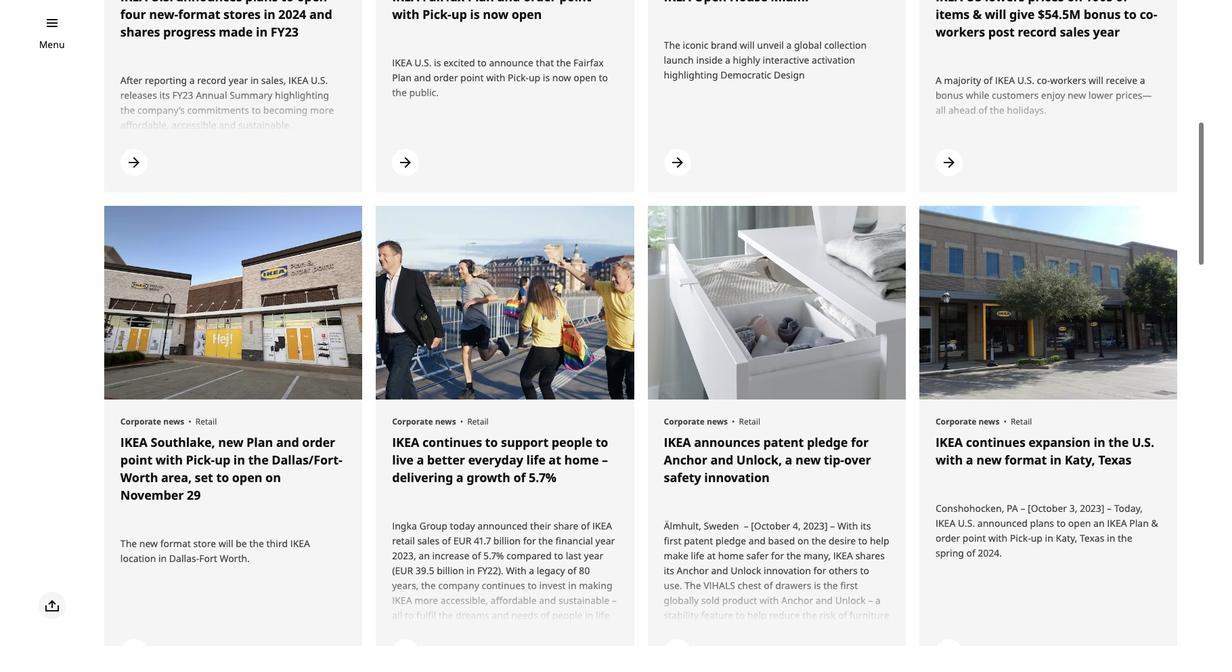 Task type: describe. For each thing, give the bounding box(es) containing it.
corporate for ikea southlake, new plan and order point with pick-up in the dallas/fort- worth area, set to open on november 29
[[120, 416, 161, 427]]

a inside ingka group today announced their share of ikea retail sales of eur 41.7 billion for the financial year 2023, an increase of 5.7% compared to last year (eur 39.5 billion in fy22). with a legacy of 80 years, the company continues to invest in making ikea more accessible, affordable and sustainable – all to fulfil the dreams and needs of people in life at home.
[[529, 564, 534, 577]]

an inside conshohocken, pa – [october 3, 2023] – today, ikea u.s. announced plans to open an ikea plan & order point with pick-up in katy, texas in the spring of 2024.
[[1094, 517, 1105, 530]]

and down feature
[[705, 624, 722, 636]]

point inside the ikea fairfax plan and order point with pick-up is now open
[[560, 0, 592, 5]]

2024.
[[978, 546, 1002, 559]]

& inside ikea us lowers prices on 100s of items & will give $54.5m bonus to co- workers post record sales year
[[973, 6, 982, 22]]

point inside älmhult, sweden  – [october 4, 2023] – with its first patent pledge and based on the desire to help make life at home safer for the many, ikea shares its anchor and unlock innovation for others to use. the vihals chest of drawers is the first globally sold product with anchor and unlock – a stability feature to help reduce the risk of furniture tip-overs and a proof point to the ikea innovations journey on clothing storage furniture stability.
[[759, 624, 783, 636]]

fy22).
[[477, 564, 504, 577]]

1 horizontal spatial first
[[841, 579, 858, 592]]

fy23 inside "ikea u.s. announces plans to open four new-format stores in 2024 and shares progress made in fy23"
[[271, 24, 299, 40]]

will inside a majority of ikea u.s. co-workers will receive a bonus while customers enjoy new lower prices— all ahead of the holidays.
[[1089, 74, 1104, 87]]

lower
[[1089, 89, 1114, 102]]

with inside conshohocken, pa – [october 3, 2023] – today, ikea u.s. announced plans to open an ikea plan & order point with pick-up in katy, texas in the spring of 2024.
[[989, 532, 1008, 544]]

pledge inside ikea announces patent pledge for anchor and unlock, a new tip-over safety innovation
[[807, 434, 848, 450]]

the iconic brand will unveil a global collection launch inside a highly interactive activation highlighting democratic design link
[[648, 0, 906, 192]]

up inside the ikea fairfax plan and order point with pick-up is now open
[[451, 6, 467, 22]]

bonus inside a majority of ikea u.s. co-workers will receive a bonus while customers enjoy new lower prices— all ahead of the holidays.
[[936, 89, 964, 102]]

customers
[[992, 89, 1039, 102]]

and inside ikea announces patent pledge for anchor and unlock, a new tip-over safety innovation
[[711, 452, 734, 468]]

menu button
[[39, 37, 65, 52]]

year inside after reporting a record year in sales, ikea u.s. releases its fy23 annual summary highlighting the company's commitments to becoming more affordable, accessible and sustainable.
[[229, 74, 248, 87]]

better
[[427, 452, 465, 468]]

record inside after reporting a record year in sales, ikea u.s. releases its fy23 annual summary highlighting the company's commitments to becoming more affordable, accessible and sustainable.
[[197, 74, 226, 87]]

retail for expansion
[[1011, 416, 1032, 427]]

the up many,
[[812, 534, 826, 547]]

corporate news for with
[[936, 416, 1000, 427]]

with inside ingka group today announced their share of ikea retail sales of eur 41.7 billion for the financial year 2023, an increase of 5.7% compared to last year (eur 39.5 billion in fy22). with a legacy of 80 years, the company continues to invest in making ikea more accessible, affordable and sustainable – all to fulfil the dreams and needs of people in life at home.
[[506, 564, 527, 577]]

new inside ikea announces patent pledge for anchor and unlock, a new tip-over safety innovation
[[796, 452, 821, 468]]

items
[[936, 6, 970, 22]]

affordable
[[491, 594, 537, 607]]

people inside ingka group today announced their share of ikea retail sales of eur 41.7 billion for the financial year 2023, an increase of 5.7% compared to last year (eur 39.5 billion in fy22). with a legacy of 80 years, the company continues to invest in making ikea more accessible, affordable and sustainable – all to fulfil the dreams and needs of people in life at home.
[[552, 609, 583, 622]]

democratic
[[721, 68, 772, 81]]

after
[[120, 74, 142, 87]]

global
[[794, 39, 822, 51]]

give
[[1010, 6, 1035, 22]]

$54.5m
[[1038, 6, 1081, 22]]

for inside ikea announces patent pledge for anchor and unlock, a new tip-over safety innovation
[[851, 434, 869, 450]]

after reporting a record year in sales, ikea u.s. releases its fy23 annual summary highlighting the company's commitments to becoming more affordable, accessible and sustainable.
[[120, 74, 334, 131]]

the inside ikea southlake, new plan and order point with pick-up in the dallas/fort- worth area, set to open on november 29
[[248, 452, 269, 468]]

up inside ikea southlake, new plan and order point with pick-up in the dallas/fort- worth area, set to open on november 29
[[215, 452, 230, 468]]

on down 4,
[[798, 534, 809, 547]]

a majority of ikea u.s. co-workers will receive a bonus while customers enjoy new lower prices— all ahead of the holidays.
[[936, 74, 1152, 116]]

more inside after reporting a record year in sales, ikea u.s. releases its fy23 annual summary highlighting the company's commitments to becoming more affordable, accessible and sustainable.
[[310, 104, 334, 116]]

third
[[267, 537, 288, 550]]

the right that
[[557, 56, 571, 69]]

dallas-
[[169, 552, 199, 565]]

collection
[[824, 39, 867, 51]]

& inside conshohocken, pa – [october 3, 2023] – today, ikea u.s. announced plans to open an ikea plan & order point with pick-up in katy, texas in the spring of 2024.
[[1152, 517, 1158, 530]]

up inside conshohocken, pa – [october 3, 2023] – today, ikea u.s. announced plans to open an ikea plan & order point with pick-up in katy, texas in the spring of 2024.
[[1031, 532, 1043, 544]]

ikea inside ikea continues to support people to live a better everyday life at home – delivering a growth of 5.7%
[[392, 434, 419, 450]]

highly
[[733, 53, 760, 66]]

1 horizontal spatial furniture
[[850, 609, 889, 622]]

inside
[[696, 53, 723, 66]]

that
[[536, 56, 554, 69]]

up inside "ikea u.s. is excited to announce that the fairfax plan and order point with pick-up is now open to the public."
[[529, 71, 540, 84]]

a down better
[[456, 469, 464, 485]]

the down others
[[824, 579, 838, 592]]

point inside "ikea u.s. is excited to announce that the fairfax plan and order point with pick-up is now open to the public."
[[461, 71, 484, 84]]

share
[[554, 519, 579, 532]]

affordable,
[[120, 118, 169, 131]]

ikea us lowers prices on 100s of items & will give $54.5m bonus to co- workers post record sales year
[[936, 0, 1158, 40]]

plan inside ikea southlake, new plan and order point with pick-up in the dallas/fort- worth area, set to open on november 29
[[247, 434, 273, 450]]

worth.
[[220, 552, 250, 565]]

annual
[[196, 89, 227, 102]]

year right financial
[[596, 534, 615, 547]]

company's
[[138, 104, 185, 116]]

plan inside "ikea u.s. is excited to announce that the fairfax plan and order point with pick-up is now open to the public."
[[392, 71, 412, 84]]

chest
[[738, 579, 762, 592]]

accessible,
[[441, 594, 488, 607]]

a
[[936, 74, 942, 87]]

now inside "ikea u.s. is excited to announce that the fairfax plan and order point with pick-up is now open to the public."
[[552, 71, 571, 84]]

the inside conshohocken, pa – [october 3, 2023] – today, ikea u.s. announced plans to open an ikea plan & order point with pick-up in katy, texas in the spring of 2024.
[[1118, 532, 1133, 544]]

älmhult, sweden  – [october 4, 2023] – with its first patent pledge and based on the desire to help make life at home safer for the many, ikea shares its anchor and unlock innovation for others to use. the vihals chest of drawers is the first globally sold product with anchor and unlock – a stability feature to help reduce the risk of furniture tip-overs and a proof point to the ikea innovations journey on clothing storage furniture stability.
[[664, 519, 890, 646]]

risk
[[820, 609, 836, 622]]

now inside the ikea fairfax plan and order point with pick-up is now open
[[483, 6, 509, 22]]

of right needs
[[541, 609, 550, 622]]

[october inside conshohocken, pa – [october 3, 2023] – today, ikea u.s. announced plans to open an ikea plan & order point with pick-up in katy, texas in the spring of 2024.
[[1028, 502, 1067, 515]]

in inside ikea southlake, new plan and order point with pick-up in the dallas/fort- worth area, set to open on november 29
[[234, 452, 245, 468]]

news for with
[[979, 416, 1000, 427]]

and inside ikea southlake, new plan and order point with pick-up in the dallas/fort- worth area, set to open on november 29
[[276, 434, 299, 450]]

of inside ikea us lowers prices on 100s of items & will give $54.5m bonus to co- workers post record sales year
[[1116, 0, 1128, 5]]

lowers
[[985, 0, 1025, 5]]

1 horizontal spatial help
[[870, 534, 890, 547]]

corporate for ikea continues expansion in the u.s. with a new format in katy, texas
[[936, 416, 977, 427]]

last
[[566, 549, 582, 562]]

(eur
[[392, 564, 413, 577]]

80
[[579, 564, 590, 577]]

its inside after reporting a record year in sales, ikea u.s. releases its fy23 annual summary highlighting the company's commitments to becoming more affordable, accessible and sustainable.
[[160, 89, 170, 102]]

reporting
[[145, 74, 187, 87]]

1 horizontal spatial billion
[[494, 534, 521, 547]]

patent inside älmhult, sweden  – [october 4, 2023] – with its first patent pledge and based on the desire to help make life at home safer for the many, ikea shares its anchor and unlock innovation for others to use. the vihals chest of drawers is the first globally sold product with anchor and unlock – a stability feature to help reduce the risk of furniture tip-overs and a proof point to the ikea innovations journey on clothing storage furniture stability.
[[684, 534, 713, 547]]

product
[[722, 594, 757, 607]]

majority
[[944, 74, 981, 87]]

on inside ikea us lowers prices on 100s of items & will give $54.5m bonus to co- workers post record sales year
[[1067, 0, 1083, 5]]

and inside after reporting a record year in sales, ikea u.s. releases its fy23 annual summary highlighting the company's commitments to becoming more affordable, accessible and sustainable.
[[219, 118, 236, 131]]

today
[[450, 519, 475, 532]]

to inside "ikea u.s. announces plans to open four new-format stores in 2024 and shares progress made in fy23"
[[281, 0, 294, 5]]

5.7% inside ikea continues to support people to live a better everyday life at home – delivering a growth of 5.7%
[[529, 469, 557, 485]]

ikea southlake, new plan and order point with pick-up in the dallas/fort- worth area, set to open on november 29
[[120, 434, 342, 503]]

29
[[187, 487, 201, 503]]

co- inside ikea us lowers prices on 100s of items & will give $54.5m bonus to co- workers post record sales year
[[1140, 6, 1158, 22]]

ingka group today announced their share of ikea retail sales of eur 41.7 billion for the financial year 2023, an increase of 5.7% compared to last year (eur 39.5 billion in fy22). with a legacy of 80 years, the company continues to invest in making ikea more accessible, affordable and sustainable – all to fulfil the dreams and needs of people in life at home.
[[392, 519, 617, 636]]

1 vertical spatial billion
[[437, 564, 464, 577]]

needs
[[511, 609, 538, 622]]

support
[[501, 434, 549, 450]]

with inside ikea continues expansion in the u.s. with a new format in katy, texas
[[936, 452, 963, 468]]

retail for patent
[[739, 416, 760, 427]]

group
[[419, 519, 448, 532]]

ikea inside the new format store will be the third ikea location in dallas-fort worth.
[[290, 537, 310, 550]]

retail
[[392, 534, 415, 547]]

texas inside ikea continues expansion in the u.s. with a new format in katy, texas
[[1098, 452, 1132, 468]]

announced inside ingka group today announced their share of ikea retail sales of eur 41.7 billion for the financial year 2023, an increase of 5.7% compared to last year (eur 39.5 billion in fy22). with a legacy of 80 years, the company continues to invest in making ikea more accessible, affordable and sustainable – all to fulfil the dreams and needs of people in life at home.
[[478, 519, 528, 532]]

order inside conshohocken, pa – [october 3, 2023] – today, ikea u.s. announced plans to open an ikea plan & order point with pick-up in katy, texas in the spring of 2024.
[[936, 532, 960, 544]]

company
[[438, 579, 479, 592]]

ikea inside "ikea u.s. announces plans to open four new-format stores in 2024 and shares progress made in fy23"
[[120, 0, 148, 5]]

stability.
[[832, 638, 868, 646]]

a up interactive
[[787, 39, 792, 51]]

will inside the new format store will be the third ikea location in dallas-fort worth.
[[219, 537, 233, 550]]

the new format store will be the third ikea location in dallas-fort worth.
[[120, 537, 310, 565]]

point inside conshohocken, pa – [october 3, 2023] – today, ikea u.s. announced plans to open an ikea plan & order point with pick-up in katy, texas in the spring of 2024.
[[963, 532, 986, 544]]

iconic
[[683, 39, 709, 51]]

sales inside ikea us lowers prices on 100s of items & will give $54.5m bonus to co- workers post record sales year
[[1060, 24, 1090, 40]]

use.
[[664, 579, 682, 592]]

live
[[392, 452, 414, 468]]

the down based
[[787, 549, 801, 562]]

1 vertical spatial furniture
[[789, 638, 829, 646]]

u.s. inside ikea continues expansion in the u.s. with a new format in katy, texas
[[1132, 434, 1155, 450]]

post
[[988, 24, 1015, 40]]

is inside älmhult, sweden  – [october 4, 2023] – with its first patent pledge and based on the desire to help make life at home safer for the many, ikea shares its anchor and unlock innovation for others to use. the vihals chest of drawers is the first globally sold product with anchor and unlock – a stability feature to help reduce the risk of furniture tip-overs and a proof point to the ikea innovations journey on clothing storage furniture stability.
[[814, 579, 821, 592]]

fairfax inside the ikea fairfax plan and order point with pick-up is now open
[[422, 0, 465, 5]]

the left public.
[[392, 86, 407, 99]]

financial
[[556, 534, 593, 547]]

0 horizontal spatial unlock
[[731, 564, 761, 577]]

innovation inside ikea announces patent pledge for anchor and unlock, a new tip-over safety innovation
[[704, 469, 770, 485]]

sales,
[[261, 74, 286, 87]]

2023,
[[392, 549, 416, 562]]

of right chest
[[764, 579, 773, 592]]

making
[[579, 579, 612, 592]]

ikea continues to support people to live a better everyday life at home – delivering a growth of 5.7%
[[392, 434, 608, 485]]

plans inside conshohocken, pa – [october 3, 2023] – today, ikea u.s. announced plans to open an ikea plan & order point with pick-up in katy, texas in the spring of 2024.
[[1030, 517, 1054, 530]]

sold
[[701, 594, 720, 607]]

of down while
[[979, 104, 988, 116]]

the inside a majority of ikea u.s. co-workers will receive a bonus while customers enjoy new lower prices— all ahead of the holidays.
[[990, 104, 1005, 116]]

1 vertical spatial its
[[861, 519, 871, 532]]

years,
[[392, 579, 419, 592]]

corporate news for point
[[120, 416, 184, 427]]

innovations
[[836, 624, 888, 636]]

all inside a majority of ikea u.s. co-workers will receive a bonus while customers enjoy new lower prices— all ahead of the holidays.
[[936, 104, 946, 116]]

location
[[120, 552, 156, 565]]

is down that
[[543, 71, 550, 84]]

area,
[[161, 469, 192, 485]]

in inside the new format store will be the third ikea location in dallas-fort worth.
[[158, 552, 167, 565]]

open inside "ikea u.s. announces plans to open four new-format stores in 2024 and shares progress made in fy23"
[[297, 0, 327, 5]]

continues inside ingka group today announced their share of ikea retail sales of eur 41.7 billion for the financial year 2023, an increase of 5.7% compared to last year (eur 39.5 billion in fy22). with a legacy of 80 years, the company continues to invest in making ikea more accessible, affordable and sustainable – all to fulfil the dreams and needs of people in life at home.
[[482, 579, 525, 592]]

the down reduce
[[797, 624, 811, 636]]

set
[[195, 469, 213, 485]]

open inside ikea southlake, new plan and order point with pick-up in the dallas/fort- worth area, set to open on november 29
[[232, 469, 262, 485]]

safety
[[664, 469, 701, 485]]

a up clothing
[[725, 624, 730, 636]]

älmhult,
[[664, 519, 702, 532]]

all inside ingka group today announced their share of ikea retail sales of eur 41.7 billion for the financial year 2023, an increase of 5.7% compared to last year (eur 39.5 billion in fy22). with a legacy of 80 years, the company continues to invest in making ikea more accessible, affordable and sustainable – all to fulfil the dreams and needs of people in life at home.
[[392, 609, 402, 622]]

interactive
[[763, 53, 810, 66]]

fort
[[199, 552, 217, 565]]

the left risk
[[803, 609, 817, 622]]

stores
[[223, 6, 261, 22]]

on down the overs
[[700, 638, 712, 646]]

bonus inside ikea us lowers prices on 100s of items & will give $54.5m bonus to co- workers post record sales year
[[1084, 6, 1121, 22]]

vihals
[[704, 579, 735, 592]]

news for live
[[435, 416, 456, 427]]

receive
[[1106, 74, 1138, 87]]

2023] inside älmhult, sweden  – [october 4, 2023] – with its first patent pledge and based on the desire to help make life at home safer for the many, ikea shares its anchor and unlock innovation for others to use. the vihals chest of drawers is the first globally sold product with anchor and unlock – a stability feature to help reduce the risk of furniture tip-overs and a proof point to the ikea innovations journey on clothing storage furniture stability.
[[803, 519, 828, 532]]

of up increase
[[442, 534, 451, 547]]

and up risk
[[816, 594, 833, 607]]

2023] inside conshohocken, pa – [october 3, 2023] – today, ikea u.s. announced plans to open an ikea plan & order point with pick-up in katy, texas in the spring of 2024.
[[1080, 502, 1105, 515]]

2 vertical spatial its
[[664, 564, 674, 577]]

for inside ingka group today announced their share of ikea retail sales of eur 41.7 billion for the financial year 2023, an increase of 5.7% compared to last year (eur 39.5 billion in fy22). with a legacy of 80 years, the company continues to invest in making ikea more accessible, affordable and sustainable – all to fulfil the dreams and needs of people in life at home.
[[523, 534, 536, 547]]

ikea u.s. announces plans to open four new-format stores in 2024 and shares progress made in fy23
[[120, 0, 332, 40]]

progress
[[163, 24, 216, 40]]

safer
[[747, 549, 769, 562]]

of left 80
[[568, 564, 577, 577]]

1 vertical spatial anchor
[[677, 564, 709, 577]]

pick- inside the ikea fairfax plan and order point with pick-up is now open
[[423, 6, 451, 22]]

made
[[219, 24, 253, 40]]

pick- inside "ikea u.s. is excited to announce that the fairfax plan and order point with pick-up is now open to the public."
[[508, 71, 529, 84]]

at inside ikea continues to support people to live a better everyday life at home – delivering a growth of 5.7%
[[549, 452, 561, 468]]

ikea inside ikea announces patent pledge for anchor and unlock, a new tip-over safety innovation
[[664, 434, 691, 450]]

a down brand
[[725, 53, 731, 66]]

us
[[966, 0, 982, 5]]

1 horizontal spatial unlock
[[835, 594, 866, 607]]

for down based
[[771, 549, 784, 562]]

of up while
[[984, 74, 993, 87]]

and down invest
[[539, 594, 556, 607]]

a right live
[[417, 452, 424, 468]]

with inside älmhult, sweden  – [october 4, 2023] – with its first patent pledge and based on the desire to help make life at home safer for the many, ikea shares its anchor and unlock innovation for others to use. the vihals chest of drawers is the first globally sold product with anchor and unlock – a stability feature to help reduce the risk of furniture tip-overs and a proof point to the ikea innovations journey on clothing storage furniture stability.
[[838, 519, 858, 532]]

the for the iconic brand will unveil a global collection launch inside a highly interactive activation highlighting democratic design
[[664, 39, 681, 51]]

pick- inside conshohocken, pa – [october 3, 2023] – today, ikea u.s. announced plans to open an ikea plan & order point with pick-up in katy, texas in the spring of 2024.
[[1010, 532, 1031, 544]]

becoming
[[263, 104, 308, 116]]

2 vertical spatial anchor
[[781, 594, 813, 607]]

announces inside ikea announces patent pledge for anchor and unlock, a new tip-over safety innovation
[[694, 434, 760, 450]]

public.
[[409, 86, 439, 99]]

retail for new
[[196, 416, 217, 427]]

of right risk
[[838, 609, 847, 622]]

tip- inside älmhult, sweden  – [october 4, 2023] – with its first patent pledge and based on the desire to help make life at home safer for the many, ikea shares its anchor and unlock innovation for others to use. the vihals chest of drawers is the first globally sold product with anchor and unlock – a stability feature to help reduce the risk of furniture tip-overs and a proof point to the ikea innovations journey on clothing storage furniture stability.
[[664, 624, 679, 636]]

41.7
[[474, 534, 491, 547]]

a inside a majority of ikea u.s. co-workers will receive a bonus while customers enjoy new lower prices— all ahead of the holidays.
[[1140, 74, 1146, 87]]

ikea inside the ikea fairfax plan and order point with pick-up is now open
[[392, 0, 419, 5]]

the down their
[[539, 534, 553, 547]]

with inside the ikea fairfax plan and order point with pick-up is now open
[[392, 6, 419, 22]]

life inside älmhult, sweden  – [october 4, 2023] – with its first patent pledge and based on the desire to help make life at home safer for the many, ikea shares its anchor and unlock innovation for others to use. the vihals chest of drawers is the first globally sold product with anchor and unlock – a stability feature to help reduce the risk of furniture tip-overs and a proof point to the ikea innovations journey on clothing storage furniture stability.
[[691, 549, 705, 562]]



Task type: vqa. For each thing, say whether or not it's contained in the screenshot.
first the "Family" from the left
no



Task type: locate. For each thing, give the bounding box(es) containing it.
year inside ikea us lowers prices on 100s of items & will give $54.5m bonus to co- workers post record sales year
[[1093, 24, 1120, 40]]

ikea announces patent pledge for anchor and unlock, a new tip-over safety innovation
[[664, 434, 871, 485]]

1 horizontal spatial co-
[[1140, 6, 1158, 22]]

patent down älmhult,
[[684, 534, 713, 547]]

2 horizontal spatial life
[[691, 549, 705, 562]]

is inside the ikea fairfax plan and order point with pick-up is now open
[[470, 6, 480, 22]]

order
[[523, 0, 556, 5], [434, 71, 458, 84], [302, 434, 335, 450], [936, 532, 960, 544]]

an inside ingka group today announced their share of ikea retail sales of eur 41.7 billion for the financial year 2023, an increase of 5.7% compared to last year (eur 39.5 billion in fy22). with a legacy of 80 years, the company continues to invest in making ikea more accessible, affordable and sustainable – all to fulfil the dreams and needs of people in life at home.
[[419, 549, 430, 562]]

shares inside älmhult, sweden  – [october 4, 2023] – with its first patent pledge and based on the desire to help make life at home safer for the many, ikea shares its anchor and unlock innovation for others to use. the vihals chest of drawers is the first globally sold product with anchor and unlock – a stability feature to help reduce the risk of furniture tip-overs and a proof point to the ikea innovations journey on clothing storage furniture stability.
[[856, 549, 885, 562]]

bonus
[[1084, 6, 1121, 22], [936, 89, 964, 102]]

1 vertical spatial highlighting
[[275, 89, 329, 102]]

continues up better
[[422, 434, 482, 450]]

will left 'be'
[[219, 537, 233, 550]]

shares up others
[[856, 549, 885, 562]]

the up the location
[[120, 537, 137, 550]]

everyday
[[468, 452, 523, 468]]

at inside älmhult, sweden  – [october 4, 2023] – with its first patent pledge and based on the desire to help make life at home safer for the many, ikea shares its anchor and unlock innovation for others to use. the vihals chest of drawers is the first globally sold product with anchor and unlock – a stability feature to help reduce the risk of furniture tip-overs and a proof point to the ikea innovations journey on clothing storage furniture stability.
[[707, 549, 716, 562]]

plans
[[245, 0, 278, 5], [1030, 517, 1054, 530]]

1 horizontal spatial plans
[[1030, 517, 1054, 530]]

pa
[[1007, 502, 1018, 515]]

new right 'enjoy'
[[1068, 89, 1086, 102]]

0 horizontal spatial &
[[973, 6, 982, 22]]

ikea inside ikea continues expansion in the u.s. with a new format in katy, texas
[[936, 434, 963, 450]]

plan up excited
[[468, 0, 494, 5]]

0 horizontal spatial workers
[[936, 24, 985, 40]]

announces inside "ikea u.s. announces plans to open four new-format stores in 2024 and shares progress made in fy23"
[[176, 0, 242, 5]]

stability
[[664, 609, 699, 622]]

help right desire
[[870, 534, 890, 547]]

and left "unlock,"
[[711, 452, 734, 468]]

anchor inside ikea announces patent pledge for anchor and unlock, a new tip-over safety innovation
[[664, 452, 707, 468]]

1 vertical spatial shares
[[856, 549, 885, 562]]

pick- up the set
[[186, 452, 215, 468]]

anchor
[[664, 452, 707, 468], [677, 564, 709, 577], [781, 594, 813, 607]]

2 vertical spatial format
[[160, 537, 191, 550]]

2 vertical spatial the
[[685, 579, 701, 592]]

0 horizontal spatial furniture
[[789, 638, 829, 646]]

0 horizontal spatial its
[[160, 89, 170, 102]]

the inside ikea continues expansion in the u.s. with a new format in katy, texas
[[1109, 434, 1129, 450]]

fairfax
[[422, 0, 465, 5], [574, 56, 604, 69]]

1 horizontal spatial patent
[[763, 434, 804, 450]]

1 vertical spatial fairfax
[[574, 56, 604, 69]]

the
[[664, 39, 681, 51], [120, 537, 137, 550], [685, 579, 701, 592]]

on inside ikea southlake, new plan and order point with pick-up in the dallas/fort- worth area, set to open on november 29
[[266, 469, 281, 485]]

a up innovations
[[876, 594, 881, 607]]

of inside conshohocken, pa – [october 3, 2023] – today, ikea u.s. announced plans to open an ikea plan & order point with pick-up in katy, texas in the spring of 2024.
[[967, 546, 976, 559]]

1 retail from the left
[[196, 416, 217, 427]]

corporate for ikea announces patent pledge for anchor and unlock, a new tip-over safety innovation
[[664, 416, 705, 427]]

2 horizontal spatial the
[[685, 579, 701, 592]]

news for and
[[707, 416, 728, 427]]

4 corporate news from the left
[[936, 416, 1000, 427]]

1 vertical spatial an
[[419, 549, 430, 562]]

1 horizontal spatial its
[[664, 564, 674, 577]]

texas inside conshohocken, pa – [october 3, 2023] – today, ikea u.s. announced plans to open an ikea plan & order point with pick-up in katy, texas in the spring of 2024.
[[1080, 532, 1105, 544]]

highlighting for u.s.
[[275, 89, 329, 102]]

u.s. up public.
[[415, 56, 432, 69]]

and down commitments
[[219, 118, 236, 131]]

highlighting down launch
[[664, 68, 718, 81]]

now down that
[[552, 71, 571, 84]]

and up vihals
[[711, 564, 728, 577]]

will inside ikea us lowers prices on 100s of items & will give $54.5m bonus to co- workers post record sales year
[[985, 6, 1007, 22]]

1 horizontal spatial announced
[[978, 517, 1028, 530]]

the iconic brand will unveil a global collection launch inside a highly interactive activation highlighting democratic design
[[664, 39, 867, 81]]

unveil
[[757, 39, 784, 51]]

0 horizontal spatial billion
[[437, 564, 464, 577]]

0 horizontal spatial announced
[[478, 519, 528, 532]]

unlock,
[[737, 452, 782, 468]]

year down 100s
[[1093, 24, 1120, 40]]

katy, inside ikea continues expansion in the u.s. with a new format in katy, texas
[[1065, 452, 1095, 468]]

0 vertical spatial 5.7%
[[529, 469, 557, 485]]

1 vertical spatial tip-
[[664, 624, 679, 636]]

furniture
[[850, 609, 889, 622], [789, 638, 829, 646]]

unlock up chest
[[731, 564, 761, 577]]

5.7%
[[529, 469, 557, 485], [483, 549, 504, 562]]

menu
[[39, 38, 65, 51]]

open inside conshohocken, pa – [october 3, 2023] – today, ikea u.s. announced plans to open an ikea plan & order point with pick-up in katy, texas in the spring of 2024.
[[1068, 517, 1091, 530]]

1 vertical spatial life
[[691, 549, 705, 562]]

unlock up risk
[[835, 594, 866, 607]]

1 vertical spatial at
[[707, 549, 716, 562]]

anchor down make
[[677, 564, 709, 577]]

1 vertical spatial help
[[748, 609, 767, 622]]

is up excited
[[470, 6, 480, 22]]

desire
[[829, 534, 856, 547]]

southlake,
[[151, 434, 215, 450]]

sales down the $54.5m
[[1060, 24, 1090, 40]]

with inside ikea southlake, new plan and order point with pick-up in the dallas/fort- worth area, set to open on november 29
[[156, 452, 183, 468]]

make
[[664, 549, 689, 562]]

u.s. inside "ikea u.s. is excited to announce that the fairfax plan and order point with pick-up is now open to the public."
[[415, 56, 432, 69]]

0 vertical spatial patent
[[763, 434, 804, 450]]

2023] right 4,
[[803, 519, 828, 532]]

the right 'be'
[[249, 537, 264, 550]]

3,
[[1070, 502, 1078, 515]]

shares inside "ikea u.s. announces plans to open four new-format stores in 2024 and shares progress made in fy23"
[[120, 24, 160, 40]]

delivering
[[392, 469, 453, 485]]

of up financial
[[581, 519, 590, 532]]

1 horizontal spatial with
[[838, 519, 858, 532]]

0 vertical spatial workers
[[936, 24, 985, 40]]

1 vertical spatial sales
[[417, 534, 440, 547]]

retail for to
[[467, 416, 489, 427]]

0 vertical spatial texas
[[1098, 452, 1132, 468]]

the inside älmhult, sweden  – [october 4, 2023] – with its first patent pledge and based on the desire to help make life at home safer for the many, ikea shares its anchor and unlock innovation for others to use. the vihals chest of drawers is the first globally sold product with anchor and unlock – a stability feature to help reduce the risk of furniture tip-overs and a proof point to the ikea innovations journey on clothing storage furniture stability.
[[685, 579, 701, 592]]

0 vertical spatial now
[[483, 6, 509, 22]]

continues for new
[[966, 434, 1026, 450]]

3 news from the left
[[707, 416, 728, 427]]

workers down 'items'
[[936, 24, 985, 40]]

corporate for ikea continues to support people to live a better everyday life at home – delivering a growth of 5.7%
[[392, 416, 433, 427]]

and down the 'affordable'
[[492, 609, 509, 622]]

sustainable.
[[238, 118, 292, 131]]

the for the new format store will be the third ikea location in dallas-fort worth.
[[120, 537, 137, 550]]

news for point
[[163, 416, 184, 427]]

record down give on the top right
[[1018, 24, 1057, 40]]

prices
[[1028, 0, 1064, 5]]

2 retail from the left
[[467, 416, 489, 427]]

1 corporate from the left
[[120, 416, 161, 427]]

2 corporate news from the left
[[392, 416, 456, 427]]

0 vertical spatial at
[[549, 452, 561, 468]]

tip-
[[824, 452, 844, 468], [664, 624, 679, 636]]

anchor up safety
[[664, 452, 707, 468]]

a up the prices—
[[1140, 74, 1146, 87]]

0 vertical spatial help
[[870, 534, 890, 547]]

to inside conshohocken, pa – [october 3, 2023] – today, ikea u.s. announced plans to open an ikea plan & order point with pick-up in katy, texas in the spring of 2024.
[[1057, 517, 1066, 530]]

u.s.
[[151, 0, 173, 5], [415, 56, 432, 69], [311, 74, 328, 87], [1018, 74, 1035, 87], [1132, 434, 1155, 450], [958, 517, 975, 530]]

sales inside ingka group today announced their share of ikea retail sales of eur 41.7 billion for the financial year 2023, an increase of 5.7% compared to last year (eur 39.5 billion in fy22). with a legacy of 80 years, the company continues to invest in making ikea more accessible, affordable and sustainable – all to fulfil the dreams and needs of people in life at home.
[[417, 534, 440, 547]]

highlighting inside the iconic brand will unveil a global collection launch inside a highly interactive activation highlighting democratic design
[[664, 68, 718, 81]]

prices—
[[1116, 89, 1152, 102]]

0 vertical spatial first
[[664, 534, 682, 547]]

many,
[[804, 549, 831, 562]]

2 corporate from the left
[[392, 416, 433, 427]]

accessible
[[172, 118, 216, 131]]

1 vertical spatial bonus
[[936, 89, 964, 102]]

0 vertical spatial all
[[936, 104, 946, 116]]

2 horizontal spatial its
[[861, 519, 871, 532]]

fy23 down reporting
[[172, 89, 193, 102]]

its up use.
[[664, 564, 674, 577]]

1 news from the left
[[163, 416, 184, 427]]

1 vertical spatial fy23
[[172, 89, 193, 102]]

1 vertical spatial record
[[197, 74, 226, 87]]

5.7% up "fy22)." in the bottom of the page
[[483, 549, 504, 562]]

[october left 3, at right bottom
[[1028, 502, 1067, 515]]

1 horizontal spatial record
[[1018, 24, 1057, 40]]

0 vertical spatial [october
[[1028, 502, 1067, 515]]

its
[[160, 89, 170, 102], [861, 519, 871, 532], [664, 564, 674, 577]]

4,
[[793, 519, 801, 532]]

for down many,
[[814, 564, 827, 577]]

u.s. down the conshohocken,
[[958, 517, 975, 530]]

the
[[557, 56, 571, 69], [392, 86, 407, 99], [120, 104, 135, 116], [990, 104, 1005, 116], [1109, 434, 1129, 450], [248, 452, 269, 468], [1118, 532, 1133, 544], [539, 534, 553, 547], [812, 534, 826, 547], [249, 537, 264, 550], [787, 549, 801, 562], [421, 579, 436, 592], [824, 579, 838, 592], [439, 609, 453, 622], [803, 609, 817, 622], [797, 624, 811, 636]]

with up desire
[[838, 519, 858, 532]]

year up summary
[[229, 74, 248, 87]]

plans inside "ikea u.s. announces plans to open four new-format stores in 2024 and shares progress made in fy23"
[[245, 0, 278, 5]]

plan inside the ikea fairfax plan and order point with pick-up is now open
[[468, 0, 494, 5]]

its down over on the right bottom of the page
[[861, 519, 871, 532]]

at
[[549, 452, 561, 468], [707, 549, 716, 562], [392, 624, 401, 636]]

u.s. inside a majority of ikea u.s. co-workers will receive a bonus while customers enjoy new lower prices— all ahead of the holidays.
[[1018, 74, 1035, 87]]

1 horizontal spatial pledge
[[807, 434, 848, 450]]

1 horizontal spatial workers
[[1050, 74, 1086, 87]]

continues
[[422, 434, 482, 450], [966, 434, 1026, 450], [482, 579, 525, 592]]

4 retail from the left
[[1011, 416, 1032, 427]]

design
[[774, 68, 805, 81]]

1 horizontal spatial tip-
[[824, 452, 844, 468]]

fairfax inside "ikea u.s. is excited to announce that the fairfax plan and order point with pick-up is now open to the public."
[[574, 56, 604, 69]]

all
[[936, 104, 946, 116], [392, 609, 402, 622]]

announces up "unlock,"
[[694, 434, 760, 450]]

0 vertical spatial format
[[178, 6, 220, 22]]

billion down increase
[[437, 564, 464, 577]]

corporate news
[[120, 416, 184, 427], [392, 416, 456, 427], [664, 416, 728, 427], [936, 416, 1000, 427]]

0 vertical spatial pledge
[[807, 434, 848, 450]]

0 horizontal spatial record
[[197, 74, 226, 87]]

legacy
[[537, 564, 565, 577]]

continues left expansion
[[966, 434, 1026, 450]]

1 horizontal spatial 5.7%
[[529, 469, 557, 485]]

format inside ikea continues expansion in the u.s. with a new format in katy, texas
[[1005, 452, 1047, 468]]

0 vertical spatial unlock
[[731, 564, 761, 577]]

of down everyday
[[514, 469, 526, 485]]

0 vertical spatial the
[[664, 39, 681, 51]]

a down compared
[[529, 564, 534, 577]]

home.
[[403, 624, 432, 636]]

1 horizontal spatial all
[[936, 104, 946, 116]]

1 horizontal spatial the
[[664, 39, 681, 51]]

while
[[966, 89, 990, 102]]

news
[[163, 416, 184, 427], [435, 416, 456, 427], [707, 416, 728, 427], [979, 416, 1000, 427]]

at up vihals
[[707, 549, 716, 562]]

with inside "ikea u.s. is excited to announce that the fairfax plan and order point with pick-up is now open to the public."
[[486, 71, 505, 84]]

increase
[[432, 549, 469, 562]]

3 retail from the left
[[739, 416, 760, 427]]

bonus down a
[[936, 89, 964, 102]]

will up lower
[[1089, 74, 1104, 87]]

compared
[[507, 549, 552, 562]]

format inside "ikea u.s. announces plans to open four new-format stores in 2024 and shares progress made in fy23"
[[178, 6, 220, 22]]

0 horizontal spatial announces
[[176, 0, 242, 5]]

4 corporate from the left
[[936, 416, 977, 427]]

1 horizontal spatial an
[[1094, 517, 1105, 530]]

growth
[[467, 469, 510, 485]]

fulfil
[[417, 609, 436, 622]]

spring
[[936, 546, 964, 559]]

open inside the ikea fairfax plan and order point with pick-up is now open
[[512, 6, 542, 22]]

0 vertical spatial fy23
[[271, 24, 299, 40]]

format
[[178, 6, 220, 22], [1005, 452, 1047, 468], [160, 537, 191, 550]]

corporate news for live
[[392, 416, 456, 427]]

0 horizontal spatial with
[[506, 564, 527, 577]]

2 news from the left
[[435, 416, 456, 427]]

life inside ikea continues to support people to live a better everyday life at home – delivering a growth of 5.7%
[[526, 452, 546, 468]]

now up announce
[[483, 6, 509, 22]]

year up 80
[[584, 549, 603, 562]]

2 vertical spatial at
[[392, 624, 401, 636]]

ikea inside "ikea u.s. is excited to announce that the fairfax plan and order point with pick-up is now open to the public."
[[392, 56, 412, 69]]

highlighting for launch
[[664, 68, 718, 81]]

5.7% down "support"
[[529, 469, 557, 485]]

0 horizontal spatial all
[[392, 609, 402, 622]]

the inside the iconic brand will unveil a global collection launch inside a highly interactive activation highlighting democratic design
[[664, 39, 681, 51]]

the down customers
[[990, 104, 1005, 116]]

life inside ingka group today announced their share of ikea retail sales of eur 41.7 billion for the financial year 2023, an increase of 5.7% compared to last year (eur 39.5 billion in fy22). with a legacy of 80 years, the company continues to invest in making ikea more accessible, affordable and sustainable – all to fulfil the dreams and needs of people in life at home.
[[596, 609, 609, 622]]

3 corporate news from the left
[[664, 416, 728, 427]]

1 horizontal spatial life
[[596, 609, 609, 622]]

0 vertical spatial innovation
[[704, 469, 770, 485]]

announced inside conshohocken, pa – [october 3, 2023] – today, ikea u.s. announced plans to open an ikea plan & order point with pick-up in katy, texas in the spring of 2024.
[[978, 517, 1028, 530]]

with inside älmhult, sweden  – [october 4, 2023] – with its first patent pledge and based on the desire to help make life at home safer for the many, ikea shares its anchor and unlock innovation for others to use. the vihals chest of drawers is the first globally sold product with anchor and unlock – a stability feature to help reduce the risk of furniture tip-overs and a proof point to the ikea innovations journey on clothing storage furniture stability.
[[760, 594, 779, 607]]

first up make
[[664, 534, 682, 547]]

highlighting inside after reporting a record year in sales, ikea u.s. releases its fy23 annual summary highlighting the company's commitments to becoming more affordable, accessible and sustainable.
[[275, 89, 329, 102]]

1 vertical spatial home
[[718, 549, 744, 562]]

new right southlake,
[[218, 434, 243, 450]]

all left ahead
[[936, 104, 946, 116]]

fy23
[[271, 24, 299, 40], [172, 89, 193, 102]]

0 vertical spatial more
[[310, 104, 334, 116]]

order up dallas/fort-
[[302, 434, 335, 450]]

is left excited
[[434, 56, 441, 69]]

ikea inside ikea us lowers prices on 100s of items & will give $54.5m bonus to co- workers post record sales year
[[936, 0, 963, 5]]

1 vertical spatial the
[[120, 537, 137, 550]]

record up annual
[[197, 74, 226, 87]]

record inside ikea us lowers prices on 100s of items & will give $54.5m bonus to co- workers post record sales year
[[1018, 24, 1057, 40]]

others
[[829, 564, 858, 577]]

1 horizontal spatial &
[[1152, 517, 1158, 530]]

a inside ikea continues expansion in the u.s. with a new format in katy, texas
[[966, 452, 974, 468]]

excited
[[444, 56, 475, 69]]

fy23 down 2024
[[271, 24, 299, 40]]

0 vertical spatial people
[[552, 434, 593, 450]]

of right 100s
[[1116, 0, 1128, 5]]

sales
[[1060, 24, 1090, 40], [417, 534, 440, 547]]

corporate news for and
[[664, 416, 728, 427]]

format inside the new format store will be the third ikea location in dallas-fort worth.
[[160, 537, 191, 550]]

workers inside ikea us lowers prices on 100s of items & will give $54.5m bonus to co- workers post record sales year
[[936, 24, 985, 40]]

ikea inside ikea southlake, new plan and order point with pick-up in the dallas/fort- worth area, set to open on november 29
[[120, 434, 148, 450]]

1 horizontal spatial at
[[549, 452, 561, 468]]

year
[[1093, 24, 1120, 40], [229, 74, 248, 87], [596, 534, 615, 547], [584, 549, 603, 562]]

tip- inside ikea announces patent pledge for anchor and unlock, a new tip-over safety innovation
[[824, 452, 844, 468]]

u.s. inside "ikea u.s. announces plans to open four new-format stores in 2024 and shares progress made in fy23"
[[151, 0, 173, 5]]

1 vertical spatial announces
[[694, 434, 760, 450]]

to inside after reporting a record year in sales, ikea u.s. releases its fy23 annual summary highlighting the company's commitments to becoming more affordable, accessible and sustainable.
[[252, 104, 261, 116]]

4 news from the left
[[979, 416, 1000, 427]]

reduce
[[770, 609, 800, 622]]

a up the conshohocken,
[[966, 452, 974, 468]]

and inside "ikea u.s. is excited to announce that the fairfax plan and order point with pick-up is now open to the public."
[[414, 71, 431, 84]]

retail up southlake,
[[196, 416, 217, 427]]

announce
[[489, 56, 534, 69]]

0 horizontal spatial the
[[120, 537, 137, 550]]

ingka
[[392, 519, 417, 532]]

point inside ikea southlake, new plan and order point with pick-up in the dallas/fort- worth area, set to open on november 29
[[120, 452, 152, 468]]

1 vertical spatial now
[[552, 71, 571, 84]]

1 horizontal spatial home
[[718, 549, 744, 562]]

retail up ikea continues expansion in the u.s. with a new format in katy, texas
[[1011, 416, 1032, 427]]

katy,
[[1065, 452, 1095, 468], [1056, 532, 1078, 544]]

0 horizontal spatial 2023]
[[803, 519, 828, 532]]

pledge inside älmhult, sweden  – [october 4, 2023] – with its first patent pledge and based on the desire to help make life at home safer for the many, ikea shares its anchor and unlock innovation for others to use. the vihals chest of drawers is the first globally sold product with anchor and unlock – a stability feature to help reduce the risk of furniture tip-overs and a proof point to the ikea innovations journey on clothing storage furniture stability.
[[716, 534, 746, 547]]

1 horizontal spatial announces
[[694, 434, 760, 450]]

with
[[838, 519, 858, 532], [506, 564, 527, 577]]

1 horizontal spatial bonus
[[1084, 6, 1121, 22]]

clothing
[[714, 638, 751, 646]]

and inside the ikea fairfax plan and order point with pick-up is now open
[[497, 0, 520, 5]]

– inside ikea continues to support people to live a better everyday life at home – delivering a growth of 5.7%
[[602, 452, 608, 468]]

0 vertical spatial highlighting
[[664, 68, 718, 81]]

dreams
[[456, 609, 489, 622]]

fairfax right that
[[574, 56, 604, 69]]

0 horizontal spatial help
[[748, 609, 767, 622]]

0 vertical spatial co-
[[1140, 6, 1158, 22]]

0 horizontal spatial bonus
[[936, 89, 964, 102]]

a inside ikea announces patent pledge for anchor and unlock, a new tip-over safety innovation
[[785, 452, 793, 468]]

today,
[[1114, 502, 1143, 515]]

order inside "ikea u.s. is excited to announce that the fairfax plan and order point with pick-up is now open to the public."
[[434, 71, 458, 84]]

ikea continues expansion in the u.s. with a new format in katy, texas
[[936, 434, 1155, 468]]

activation
[[812, 53, 855, 66]]

a inside after reporting a record year in sales, ikea u.s. releases its fy23 annual summary highlighting the company's commitments to becoming more affordable, accessible and sustainable.
[[189, 74, 195, 87]]

of left 2024.
[[967, 546, 976, 559]]

the down 39.5
[[421, 579, 436, 592]]

open inside "ikea u.s. is excited to announce that the fairfax plan and order point with pick-up is now open to the public."
[[574, 71, 596, 84]]

0 horizontal spatial first
[[664, 534, 682, 547]]

of down 41.7
[[472, 549, 481, 562]]

be
[[236, 537, 247, 550]]

four
[[120, 6, 146, 22]]

new inside the new format store will be the third ikea location in dallas-fort worth.
[[139, 537, 158, 550]]

workers inside a majority of ikea u.s. co-workers will receive a bonus while customers enjoy new lower prices— all ahead of the holidays.
[[1050, 74, 1086, 87]]

0 vertical spatial bonus
[[1084, 6, 1121, 22]]

for up over on the right bottom of the page
[[851, 434, 869, 450]]

enjoy
[[1041, 89, 1065, 102]]

1 vertical spatial more
[[415, 594, 438, 607]]

format up progress
[[178, 6, 220, 22]]

katy, down 3, at right bottom
[[1056, 532, 1078, 544]]

fy23 inside after reporting a record year in sales, ikea u.s. releases its fy23 annual summary highlighting the company's commitments to becoming more affordable, accessible and sustainable.
[[172, 89, 193, 102]]

more right becoming
[[310, 104, 334, 116]]

pick- down pa
[[1010, 532, 1031, 544]]

more inside ingka group today announced their share of ikea retail sales of eur 41.7 billion for the financial year 2023, an increase of 5.7% compared to last year (eur 39.5 billion in fy22). with a legacy of 80 years, the company continues to invest in making ikea more accessible, affordable and sustainable – all to fulfil the dreams and needs of people in life at home.
[[415, 594, 438, 607]]

0 horizontal spatial an
[[419, 549, 430, 562]]

fairfax up excited
[[422, 0, 465, 5]]

1 vertical spatial katy,
[[1056, 532, 1078, 544]]

0 horizontal spatial home
[[564, 452, 599, 468]]

continues for better
[[422, 434, 482, 450]]

1 horizontal spatial highlighting
[[664, 68, 718, 81]]

for up compared
[[523, 534, 536, 547]]

1 corporate news from the left
[[120, 416, 184, 427]]

a right "unlock,"
[[785, 452, 793, 468]]

0 horizontal spatial co-
[[1037, 74, 1050, 87]]

home inside älmhult, sweden  – [october 4, 2023] – with its first patent pledge and based on the desire to help make life at home safer for the many, ikea shares its anchor and unlock innovation for others to use. the vihals chest of drawers is the first globally sold product with anchor and unlock – a stability feature to help reduce the risk of furniture tip-overs and a proof point to the ikea innovations journey on clothing storage furniture stability.
[[718, 549, 744, 562]]

help
[[870, 534, 890, 547], [748, 609, 767, 622]]

the left dallas/fort-
[[248, 452, 269, 468]]

plan
[[468, 0, 494, 5], [392, 71, 412, 84], [247, 434, 273, 450], [1130, 517, 1149, 530]]

life down sustainable
[[596, 609, 609, 622]]

– inside ingka group today announced their share of ikea retail sales of eur 41.7 billion for the financial year 2023, an increase of 5.7% compared to last year (eur 39.5 billion in fy22). with a legacy of 80 years, the company continues to invest in making ikea more accessible, affordable and sustainable – all to fulfil the dreams and needs of people in life at home.
[[612, 594, 617, 607]]

and up dallas/fort-
[[276, 434, 299, 450]]

their
[[530, 519, 551, 532]]

3 corporate from the left
[[664, 416, 705, 427]]

0 vertical spatial its
[[160, 89, 170, 102]]

the right fulfil at the bottom left
[[439, 609, 453, 622]]

texas
[[1098, 452, 1132, 468], [1080, 532, 1105, 544]]

conshohocken,
[[936, 502, 1005, 515]]

new inside ikea southlake, new plan and order point with pick-up in the dallas/fort- worth area, set to open on november 29
[[218, 434, 243, 450]]

dallas/fort-
[[272, 452, 342, 468]]

corporate
[[120, 416, 161, 427], [392, 416, 433, 427], [664, 416, 705, 427], [936, 416, 977, 427]]

home
[[564, 452, 599, 468], [718, 549, 744, 562]]

0 vertical spatial home
[[564, 452, 599, 468]]

plan down 'today,' in the bottom right of the page
[[1130, 517, 1149, 530]]

drawers
[[775, 579, 812, 592]]

people down sustainable
[[552, 609, 583, 622]]

and inside "ikea u.s. announces plans to open four new-format stores in 2024 and shares progress made in fy23"
[[309, 6, 332, 22]]

new up the conshohocken,
[[977, 452, 1002, 468]]

pick- down announce
[[508, 71, 529, 84]]

and up safer in the right of the page
[[749, 534, 766, 547]]

0 horizontal spatial life
[[526, 452, 546, 468]]

format down expansion
[[1005, 452, 1047, 468]]

releases
[[120, 89, 157, 102]]

2023]
[[1080, 502, 1105, 515], [803, 519, 828, 532]]

0 vertical spatial katy,
[[1065, 452, 1095, 468]]

0 vertical spatial 2023]
[[1080, 502, 1105, 515]]

1 vertical spatial all
[[392, 609, 402, 622]]

workers
[[936, 24, 985, 40], [1050, 74, 1086, 87]]

1 vertical spatial 5.7%
[[483, 549, 504, 562]]

shares
[[120, 24, 160, 40], [856, 549, 885, 562]]

0 vertical spatial announces
[[176, 0, 242, 5]]

news up southlake,
[[163, 416, 184, 427]]

[october
[[1028, 502, 1067, 515], [751, 519, 790, 532]]

1 vertical spatial people
[[552, 609, 583, 622]]

1 horizontal spatial fy23
[[271, 24, 299, 40]]

new up the location
[[139, 537, 158, 550]]

5.7% inside ingka group today announced their share of ikea retail sales of eur 41.7 billion for the financial year 2023, an increase of 5.7% compared to last year (eur 39.5 billion in fy22). with a legacy of 80 years, the company continues to invest in making ikea more accessible, affordable and sustainable – all to fulfil the dreams and needs of people in life at home.
[[483, 549, 504, 562]]

plan up public.
[[392, 71, 412, 84]]



